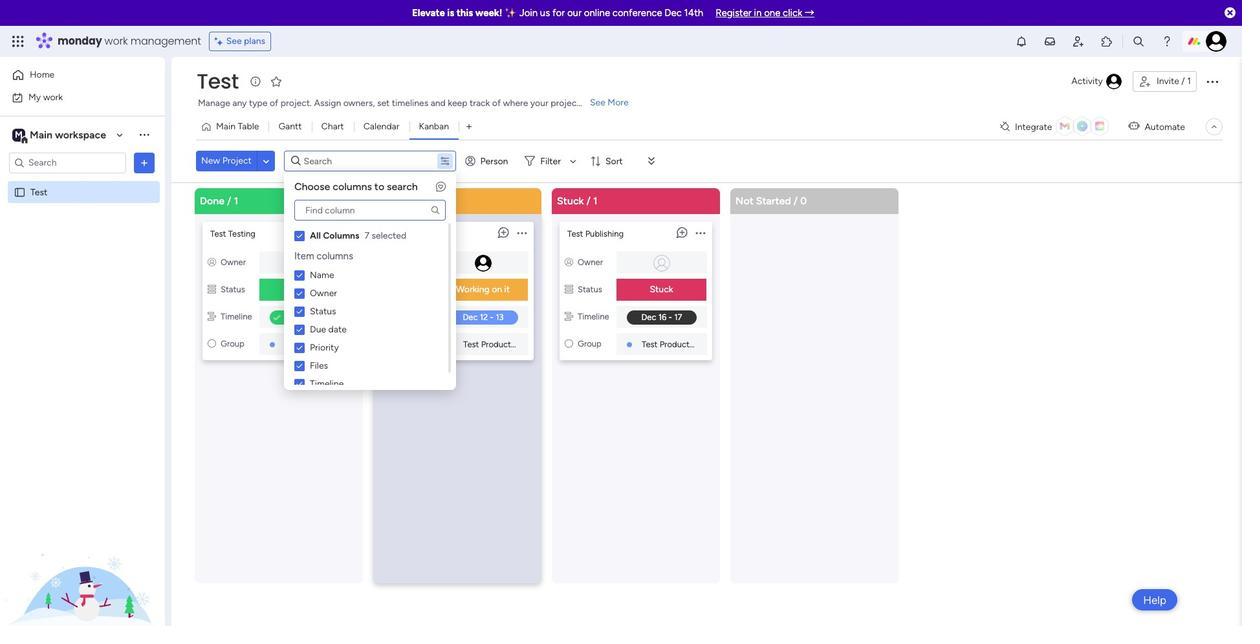 Task type: vqa. For each thing, say whether or not it's contained in the screenshot.
topmost Requested by
no



Task type: describe. For each thing, give the bounding box(es) containing it.
0
[[801, 195, 807, 207]]

14th
[[685, 7, 704, 19]]

started
[[757, 195, 791, 207]]

monday work management
[[58, 34, 201, 49]]

priority
[[310, 342, 339, 353]]

7 selected
[[365, 230, 407, 241]]

/ left 0
[[794, 195, 798, 207]]

project.
[[281, 98, 312, 109]]

1 right "search" icon
[[450, 195, 454, 207]]

conference
[[613, 7, 663, 19]]

register in one click →
[[716, 7, 815, 19]]

more actions image
[[645, 155, 658, 168]]

activity button
[[1067, 71, 1128, 92]]

new
[[201, 155, 220, 166]]

production for done / 1
[[303, 340, 344, 350]]

invite / 1 button
[[1133, 71, 1198, 92]]

due date
[[310, 324, 347, 335]]

filter
[[541, 156, 561, 167]]

it for working on it / 1
[[434, 195, 441, 207]]

name
[[310, 270, 334, 281]]

gantt
[[279, 121, 302, 132]]

search options image
[[440, 156, 450, 166]]

search
[[387, 181, 418, 193]]

due
[[310, 324, 326, 335]]

Search in workspace field
[[27, 155, 108, 170]]

v2 status outline image
[[208, 285, 216, 295]]

plans
[[244, 36, 265, 47]]

angle down image
[[263, 156, 269, 166]]

working on it / 1
[[379, 195, 454, 207]]

autopilot image
[[1129, 118, 1140, 134]]

us
[[540, 7, 550, 19]]

workspace options image
[[138, 128, 151, 141]]

stands.
[[583, 98, 611, 109]]

1 for stuck / 1
[[594, 195, 598, 207]]

2 pipeline from the left
[[525, 340, 554, 350]]

invite members image
[[1073, 35, 1086, 48]]

selected
[[372, 230, 407, 241]]

working on it
[[456, 284, 510, 295]]

→
[[805, 7, 815, 19]]

public board image
[[14, 186, 26, 198]]

2 production from the left
[[481, 340, 523, 350]]

row group containing done
[[192, 188, 907, 627]]

timeline for done / 1
[[221, 312, 252, 322]]

apps image
[[1101, 35, 1114, 48]]

help image
[[1161, 35, 1174, 48]]

on for working on it / 1
[[420, 195, 432, 207]]

item columns
[[295, 251, 353, 262]]

more
[[608, 97, 629, 108]]

v2 sun outline image for stuck / 1
[[565, 339, 574, 349]]

filter button
[[520, 151, 581, 172]]

Search field
[[301, 152, 406, 170]]

show board description image
[[248, 75, 263, 88]]

gantt button
[[269, 117, 312, 137]]

done for done / 1
[[200, 195, 225, 207]]

dec
[[665, 7, 682, 19]]

for
[[553, 7, 565, 19]]

1 vertical spatial options image
[[696, 223, 706, 245]]

is
[[447, 7, 455, 19]]

1 horizontal spatial owner
[[310, 288, 337, 299]]

to
[[375, 181, 385, 193]]

kanban button
[[409, 117, 459, 137]]

see plans button
[[209, 32, 271, 51]]

test production pipeline for stuck / 1
[[642, 340, 733, 350]]

small timeline column outline image
[[208, 312, 216, 322]]

table
[[238, 121, 259, 132]]

invite
[[1157, 76, 1180, 87]]

0 horizontal spatial options image
[[138, 156, 151, 169]]

automate
[[1145, 121, 1186, 132]]

calendar button
[[354, 117, 409, 137]]

done / 1
[[200, 195, 238, 207]]

chart button
[[312, 117, 354, 137]]

stuck / 1
[[557, 195, 598, 207]]

workspace image
[[12, 128, 25, 142]]

workspace
[[55, 128, 106, 141]]

one
[[765, 7, 781, 19]]

kanban
[[419, 121, 449, 132]]

elevate
[[412, 7, 445, 19]]

search image
[[430, 205, 441, 216]]

monday
[[58, 34, 102, 49]]

pipeline for done / 1
[[346, 340, 376, 350]]

main workspace
[[30, 128, 106, 141]]

elevate is this week! ✨ join us for our online conference dec 14th
[[412, 7, 704, 19]]

files
[[310, 360, 328, 371]]

status for stuck / 1
[[578, 285, 602, 295]]

your
[[531, 98, 549, 109]]

✨
[[505, 7, 517, 19]]

0 vertical spatial options image
[[1205, 74, 1221, 89]]

chart
[[321, 121, 344, 132]]

integrate
[[1016, 121, 1053, 132]]

owners,
[[343, 98, 375, 109]]

sort button
[[585, 151, 631, 172]]

my work
[[28, 92, 63, 103]]

not
[[736, 195, 754, 207]]

stuck for stuck / 1
[[557, 195, 584, 207]]

test list box
[[0, 179, 165, 378]]

set
[[377, 98, 390, 109]]

/ for stuck
[[587, 195, 591, 207]]

lottie animation image
[[0, 496, 165, 627]]

on for working on it
[[492, 284, 502, 295]]

join
[[520, 7, 538, 19]]

/ for invite
[[1182, 76, 1186, 87]]

1 of from the left
[[270, 98, 278, 109]]

see plans
[[226, 36, 265, 47]]

group for stuck / 1
[[578, 339, 602, 349]]

project
[[222, 155, 252, 166]]

see for see more
[[590, 97, 606, 108]]

owner for stuck / 1
[[578, 258, 603, 267]]

assign
[[314, 98, 341, 109]]

all
[[310, 230, 321, 241]]

v2 search image
[[291, 154, 301, 168]]

publishing
[[586, 229, 624, 239]]

where
[[503, 98, 528, 109]]

online
[[584, 7, 611, 19]]

manage
[[198, 98, 230, 109]]

register
[[716, 7, 752, 19]]

/ right "search" icon
[[443, 195, 448, 207]]



Task type: locate. For each thing, give the bounding box(es) containing it.
2 horizontal spatial production
[[660, 340, 701, 350]]

0 vertical spatial it
[[434, 195, 441, 207]]

main left table
[[216, 121, 236, 132]]

new project button
[[196, 151, 257, 172]]

0 horizontal spatial options image
[[518, 223, 527, 245]]

1 horizontal spatial on
[[492, 284, 502, 295]]

owner right dapulse person column image
[[221, 258, 246, 267]]

1 vertical spatial options image
[[518, 223, 527, 245]]

stuck for stuck
[[650, 284, 674, 295]]

2 horizontal spatial timeline
[[578, 312, 610, 322]]

person
[[481, 156, 508, 167]]

dapulse integrations image
[[1001, 122, 1010, 132]]

calendar
[[364, 121, 400, 132]]

timeline right small timeline column outline image
[[578, 312, 610, 322]]

search everything image
[[1133, 35, 1146, 48]]

columns for item
[[317, 251, 353, 262]]

options image
[[138, 156, 151, 169], [696, 223, 706, 245]]

of right "track"
[[493, 98, 501, 109]]

work for monday
[[105, 34, 128, 49]]

lottie animation element
[[0, 496, 165, 627]]

2 horizontal spatial owner
[[578, 258, 603, 267]]

status
[[221, 285, 245, 295], [578, 285, 602, 295], [310, 306, 336, 317]]

0 horizontal spatial stuck
[[557, 195, 584, 207]]

/ up the test publishing
[[587, 195, 591, 207]]

main inside workspace selection element
[[30, 128, 52, 141]]

work for my
[[43, 92, 63, 103]]

columns for choose
[[333, 181, 372, 193]]

work right monday
[[105, 34, 128, 49]]

columns down all columns
[[317, 251, 353, 262]]

option
[[0, 181, 165, 183]]

test testing
[[210, 229, 256, 239]]

1 up test testing
[[234, 195, 238, 207]]

1 horizontal spatial done
[[294, 284, 315, 295]]

pipeline for stuck / 1
[[704, 340, 733, 350]]

arrow down image
[[566, 153, 581, 169]]

1 production from the left
[[303, 340, 344, 350]]

choose
[[295, 181, 330, 193]]

dapulse person column image
[[565, 258, 574, 267]]

date
[[329, 324, 347, 335]]

production
[[303, 340, 344, 350], [481, 340, 523, 350], [660, 340, 701, 350]]

1 pipeline from the left
[[346, 340, 376, 350]]

person button
[[460, 151, 516, 172]]

2 horizontal spatial pipeline
[[704, 340, 733, 350]]

building
[[407, 229, 437, 239]]

1 vertical spatial working
[[456, 284, 490, 295]]

see
[[226, 36, 242, 47], [590, 97, 606, 108]]

owner for done / 1
[[221, 258, 246, 267]]

see more link
[[589, 96, 630, 109]]

1 horizontal spatial see
[[590, 97, 606, 108]]

0 horizontal spatial see
[[226, 36, 242, 47]]

all columns
[[310, 230, 360, 241]]

status up due
[[310, 306, 336, 317]]

0 horizontal spatial pipeline
[[346, 340, 376, 350]]

0 vertical spatial working
[[379, 195, 417, 207]]

dapulse checkmark sign image
[[274, 311, 281, 326]]

register in one click → link
[[716, 7, 815, 19]]

columns
[[333, 181, 372, 193], [317, 251, 353, 262]]

working for working on it / 1
[[379, 195, 417, 207]]

see for see plans
[[226, 36, 242, 47]]

0 horizontal spatial done
[[200, 195, 225, 207]]

options image
[[1205, 74, 1221, 89], [518, 223, 527, 245]]

select product image
[[12, 35, 25, 48]]

new project
[[201, 155, 252, 166]]

timeline right small timeline column outline icon at the left of the page
[[221, 312, 252, 322]]

timeline
[[221, 312, 252, 322], [578, 312, 610, 322], [310, 378, 344, 389]]

done down name
[[294, 284, 315, 295]]

working
[[379, 195, 417, 207], [456, 284, 490, 295]]

activity
[[1072, 76, 1104, 87]]

test inside list box
[[30, 187, 47, 198]]

work
[[105, 34, 128, 49], [43, 92, 63, 103]]

v2 status outline image
[[565, 285, 574, 295]]

main
[[216, 121, 236, 132], [30, 128, 52, 141]]

7
[[365, 230, 370, 241]]

1 right invite
[[1188, 76, 1192, 87]]

1 horizontal spatial it
[[505, 284, 510, 295]]

inbox image
[[1044, 35, 1057, 48]]

help
[[1144, 594, 1167, 607]]

0 horizontal spatial of
[[270, 98, 278, 109]]

not started / 0
[[736, 195, 807, 207]]

group for done / 1
[[221, 339, 245, 349]]

1 horizontal spatial status
[[310, 306, 336, 317]]

m
[[15, 129, 23, 140]]

0 vertical spatial options image
[[138, 156, 151, 169]]

james peterson image
[[1207, 31, 1227, 52]]

main for main workspace
[[30, 128, 52, 141]]

status for done / 1
[[221, 285, 245, 295]]

click
[[783, 7, 803, 19]]

Test field
[[194, 67, 242, 96]]

collapse board header image
[[1210, 122, 1220, 132]]

test
[[197, 67, 239, 96], [30, 187, 47, 198], [210, 229, 226, 239], [389, 229, 405, 239], [568, 229, 584, 239], [285, 340, 301, 350], [463, 340, 479, 350], [642, 340, 658, 350]]

test production pipeline
[[285, 340, 376, 350], [463, 340, 554, 350], [642, 340, 733, 350]]

status right v2 status outline icon
[[221, 285, 245, 295]]

0 vertical spatial see
[[226, 36, 242, 47]]

1 vertical spatial see
[[590, 97, 606, 108]]

2 horizontal spatial test production pipeline
[[642, 340, 733, 350]]

v2 sun outline image down small timeline column outline image
[[565, 339, 574, 349]]

main table button
[[196, 117, 269, 137]]

3 test production pipeline from the left
[[642, 340, 733, 350]]

columns
[[323, 230, 360, 241]]

1 vertical spatial on
[[492, 284, 502, 295]]

and
[[431, 98, 446, 109]]

1 inside 'button'
[[1188, 76, 1192, 87]]

1 horizontal spatial group
[[578, 339, 602, 349]]

1 horizontal spatial timeline
[[310, 378, 344, 389]]

in
[[755, 7, 762, 19]]

1 for invite / 1
[[1188, 76, 1192, 87]]

0 horizontal spatial status
[[221, 285, 245, 295]]

see more
[[590, 97, 629, 108]]

1 v2 sun outline image from the left
[[208, 339, 216, 349]]

1 horizontal spatial working
[[456, 284, 490, 295]]

v2 user feedback image
[[436, 181, 446, 193]]

item
[[295, 251, 314, 262]]

choose columns to search
[[295, 181, 418, 193]]

see inside see plans button
[[226, 36, 242, 47]]

0 vertical spatial stuck
[[557, 195, 584, 207]]

1 for done / 1
[[234, 195, 238, 207]]

2 v2 sun outline image from the left
[[565, 339, 574, 349]]

3 production from the left
[[660, 340, 701, 350]]

help button
[[1133, 590, 1178, 611]]

0 horizontal spatial production
[[303, 340, 344, 350]]

this
[[457, 7, 473, 19]]

0 vertical spatial columns
[[333, 181, 372, 193]]

1 horizontal spatial stuck
[[650, 284, 674, 295]]

1 horizontal spatial options image
[[696, 223, 706, 245]]

0 horizontal spatial it
[[434, 195, 441, 207]]

any
[[233, 98, 247, 109]]

0 horizontal spatial timeline
[[221, 312, 252, 322]]

dapulse person column image
[[208, 258, 216, 267]]

1 vertical spatial columns
[[317, 251, 353, 262]]

2 of from the left
[[493, 98, 501, 109]]

sort
[[606, 156, 623, 167]]

0 vertical spatial work
[[105, 34, 128, 49]]

add to favorites image
[[270, 75, 283, 88]]

main right workspace icon
[[30, 128, 52, 141]]

1 horizontal spatial main
[[216, 121, 236, 132]]

0 horizontal spatial v2 sun outline image
[[208, 339, 216, 349]]

2 group from the left
[[578, 339, 602, 349]]

0 vertical spatial on
[[420, 195, 432, 207]]

keep
[[448, 98, 468, 109]]

main inside "button"
[[216, 121, 236, 132]]

home button
[[8, 65, 139, 85]]

3 pipeline from the left
[[704, 340, 733, 350]]

work inside button
[[43, 92, 63, 103]]

1 up the test publishing
[[594, 195, 598, 207]]

my work button
[[8, 87, 139, 108]]

it down v2 user feedback "icon"
[[434, 195, 441, 207]]

/ right invite
[[1182, 76, 1186, 87]]

/ up test testing
[[227, 195, 231, 207]]

pipeline
[[346, 340, 376, 350], [525, 340, 554, 350], [704, 340, 733, 350]]

it left v2 status outline image
[[505, 284, 510, 295]]

1 horizontal spatial of
[[493, 98, 501, 109]]

see left plans
[[226, 36, 242, 47]]

1 vertical spatial work
[[43, 92, 63, 103]]

see left more
[[590, 97, 606, 108]]

0 vertical spatial done
[[200, 195, 225, 207]]

columns down "search" "field"
[[333, 181, 372, 193]]

0 horizontal spatial working
[[379, 195, 417, 207]]

owner right dapulse person column icon
[[578, 258, 603, 267]]

v2 sun outline image
[[208, 339, 216, 349], [565, 339, 574, 349]]

project
[[551, 98, 580, 109]]

of
[[270, 98, 278, 109], [493, 98, 501, 109]]

week!
[[476, 7, 503, 19]]

owner down name
[[310, 288, 337, 299]]

/ inside 'button'
[[1182, 76, 1186, 87]]

1 vertical spatial it
[[505, 284, 510, 295]]

test publishing
[[568, 229, 624, 239]]

1 vertical spatial done
[[294, 284, 315, 295]]

timeline for stuck / 1
[[578, 312, 610, 322]]

0 horizontal spatial group
[[221, 339, 245, 349]]

0 horizontal spatial on
[[420, 195, 432, 207]]

on
[[420, 195, 432, 207], [492, 284, 502, 295]]

v2 sun outline image down small timeline column outline icon at the left of the page
[[208, 339, 216, 349]]

done up test testing
[[200, 195, 225, 207]]

small timeline column outline image
[[565, 312, 574, 322]]

it
[[434, 195, 441, 207], [505, 284, 510, 295]]

test building
[[389, 229, 437, 239]]

owner
[[221, 258, 246, 267], [578, 258, 603, 267], [310, 288, 337, 299]]

invite / 1
[[1157, 76, 1192, 87]]

track
[[470, 98, 490, 109]]

status right v2 status outline image
[[578, 285, 602, 295]]

type
[[249, 98, 268, 109]]

done for done
[[294, 284, 315, 295]]

management
[[131, 34, 201, 49]]

see inside see more link
[[590, 97, 606, 108]]

0 horizontal spatial main
[[30, 128, 52, 141]]

it for working on it
[[505, 284, 510, 295]]

main for main table
[[216, 121, 236, 132]]

my
[[28, 92, 41, 103]]

home
[[30, 69, 55, 80]]

main table
[[216, 121, 259, 132]]

1 horizontal spatial production
[[481, 340, 523, 350]]

working for working on it
[[456, 284, 490, 295]]

1 test production pipeline from the left
[[285, 340, 376, 350]]

stuck
[[557, 195, 584, 207], [650, 284, 674, 295]]

None search field
[[295, 200, 446, 221]]

test production pipeline for done / 1
[[285, 340, 376, 350]]

group
[[221, 339, 245, 349], [578, 339, 602, 349]]

row group
[[192, 188, 907, 627]]

timeline down 'files'
[[310, 378, 344, 389]]

1 horizontal spatial test production pipeline
[[463, 340, 554, 350]]

1 vertical spatial stuck
[[650, 284, 674, 295]]

done
[[200, 195, 225, 207], [294, 284, 315, 295]]

of right type
[[270, 98, 278, 109]]

1 horizontal spatial work
[[105, 34, 128, 49]]

Find column search field
[[295, 200, 446, 221]]

production for stuck / 1
[[660, 340, 701, 350]]

work right my
[[43, 92, 63, 103]]

v2 sun outline image for done / 1
[[208, 339, 216, 349]]

0 horizontal spatial work
[[43, 92, 63, 103]]

notifications image
[[1016, 35, 1029, 48]]

manage any type of project. assign owners, set timelines and keep track of where your project stands.
[[198, 98, 611, 109]]

workspace selection element
[[12, 127, 108, 144]]

1 group from the left
[[221, 339, 245, 349]]

2 test production pipeline from the left
[[463, 340, 554, 350]]

0 horizontal spatial owner
[[221, 258, 246, 267]]

0 horizontal spatial test production pipeline
[[285, 340, 376, 350]]

/ for done
[[227, 195, 231, 207]]

our
[[568, 7, 582, 19]]

add view image
[[467, 122, 472, 132]]

2 horizontal spatial status
[[578, 285, 602, 295]]

1
[[1188, 76, 1192, 87], [234, 195, 238, 207], [450, 195, 454, 207], [594, 195, 598, 207]]

1 horizontal spatial pipeline
[[525, 340, 554, 350]]

testing
[[228, 229, 256, 239]]

timelines
[[392, 98, 429, 109]]

1 horizontal spatial v2 sun outline image
[[565, 339, 574, 349]]

1 horizontal spatial options image
[[1205, 74, 1221, 89]]



